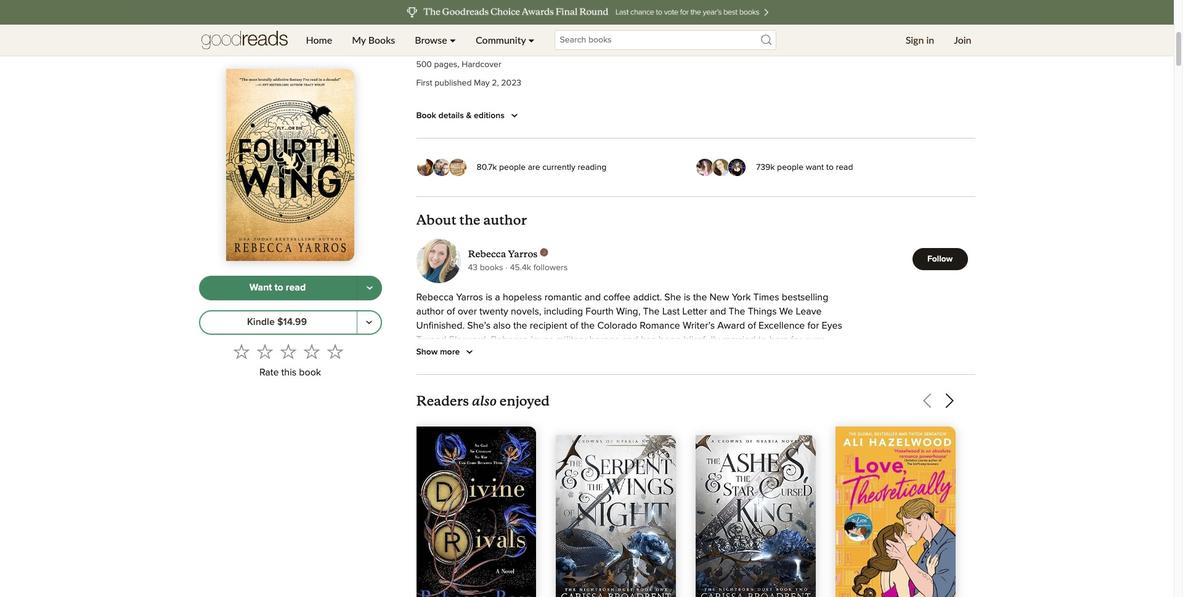 Task type: locate. For each thing, give the bounding box(es) containing it.
yarros
[[508, 248, 538, 260], [456, 293, 483, 303]]

dragon riders
[[456, 11, 514, 21]]

blissfully
[[684, 335, 720, 345]]

currently right are
[[543, 163, 576, 172]]

1 horizontal spatial want
[[416, 392, 438, 402]]

0 horizontal spatial her
[[641, 392, 656, 402]]

0 horizontal spatial author
[[416, 307, 444, 317]]

1 vertical spatial for
[[791, 335, 803, 345]]

the down novels,
[[514, 321, 527, 331]]

romance up been
[[640, 321, 680, 331]]

details
[[439, 112, 464, 120]]

community
[[476, 34, 526, 46]]

follow
[[928, 255, 953, 264]]

0 horizontal spatial people
[[499, 163, 526, 172]]

turned
[[416, 335, 447, 345]]

2 vertical spatial and
[[622, 335, 639, 345]]

is right she
[[564, 350, 571, 359]]

audiobook link
[[684, 34, 726, 46]]

yarros for rebecca yarros is a hopeless romantic and coffee addict. she is the new york times bestselling author of over twenty novels, including fourth wing, the last letter and the things we leave unfinished. she's also the recipient of the colorado romance writer's award of excellence for eyes turned skyward. rebecca loves military heroes and has been blissfully married to hers for over twenty years. a mother of six, she is currently surviving the teenage years with all four of her hockey-playing sons.
[[456, 293, 483, 303]]

more up browse ▾
[[440, 16, 460, 24]]

coffee
[[604, 293, 631, 303]]

sign in link
[[896, 25, 945, 55]]

0 horizontal spatial for
[[791, 335, 803, 345]]

sons.
[[484, 364, 507, 374]]

2 ▾ from the left
[[528, 34, 535, 46]]

sign in
[[906, 34, 935, 46]]

and
[[585, 293, 601, 303], [710, 307, 726, 317], [622, 335, 639, 345]]

1 vertical spatial show more
[[416, 348, 460, 357]]

things
[[748, 307, 777, 317]]

rate this book element
[[199, 340, 382, 383]]

currently down heroes
[[573, 350, 611, 359]]

the down 'addict.'
[[643, 307, 660, 317]]

0 horizontal spatial the
[[643, 307, 660, 317]]

0 vertical spatial author
[[483, 212, 527, 229]]

to left know
[[441, 392, 449, 402]]

the down the "york"
[[729, 307, 746, 317]]

1 vertical spatial currently
[[573, 350, 611, 359]]

fantasy for fantasy romance
[[608, 36, 638, 44]]

1 horizontal spatial yarros
[[508, 248, 538, 260]]

0 vertical spatial her
[[799, 350, 813, 359]]

hardcover
[[462, 60, 501, 69]]

new left 'adult'
[[733, 36, 751, 44]]

rate 1 out of 5 image
[[234, 344, 250, 360]]

want inside button
[[250, 283, 272, 293]]

books
[[480, 264, 503, 272]]

2 more from the top
[[440, 348, 460, 357]]

0 horizontal spatial ▾
[[450, 34, 456, 46]]

and up surviving
[[622, 335, 639, 345]]

0 horizontal spatial is
[[486, 293, 493, 303]]

1 vertical spatial author
[[416, 307, 444, 317]]

Search by book title or ISBN text field
[[555, 30, 776, 50]]

dragons link
[[535, 34, 567, 46]]

0 vertical spatial also
[[493, 321, 511, 331]]

want up kindle
[[250, 283, 272, 293]]

2,
[[492, 79, 499, 88]]

2 show more from the top
[[416, 348, 460, 357]]

show down "turned"
[[416, 348, 438, 357]]

to up kindle $14.99
[[275, 283, 283, 293]]

yarros for rebecca yarros
[[508, 248, 538, 260]]

1 horizontal spatial author
[[483, 212, 527, 229]]

rate 2 out of 5 image
[[257, 344, 273, 360]]

romance left audiobook
[[640, 36, 676, 44]]

we
[[780, 307, 794, 317]]

join link
[[945, 25, 982, 55]]

yarros up 45.4k
[[508, 248, 538, 260]]

more down "turned"
[[440, 348, 460, 357]]

readers also enjoyed
[[416, 391, 550, 410]]

twenty down "turned"
[[416, 350, 445, 359]]

show more button up browse ▾
[[416, 13, 477, 28]]

1 vertical spatial read
[[286, 283, 306, 293]]

1 vertical spatial yarros
[[456, 293, 483, 303]]

has
[[641, 335, 656, 345]]

her right four
[[799, 350, 813, 359]]

1 horizontal spatial twenty
[[480, 307, 509, 317]]

45.4k
[[510, 264, 531, 272]]

unfinished.
[[416, 321, 465, 331]]

enjoyed
[[500, 393, 550, 410]]

2 show more button from the top
[[416, 345, 477, 360]]

browse ▾ link
[[405, 25, 466, 55]]

0 vertical spatial new
[[733, 36, 751, 44]]

1 horizontal spatial people
[[777, 163, 804, 172]]

1 vertical spatial show more button
[[416, 345, 477, 360]]

her
[[799, 350, 813, 359], [641, 392, 656, 402]]

read
[[836, 163, 853, 172], [286, 283, 306, 293]]

yarros inside 'link'
[[508, 248, 538, 260]]

500
[[416, 60, 432, 69]]

want for want to read
[[250, 283, 272, 293]]

over down eyes
[[805, 335, 825, 345]]

fourth
[[586, 307, 614, 317]]

to up the all
[[759, 335, 767, 345]]

0 vertical spatial rebecca
[[468, 248, 506, 260]]

book cover image
[[416, 427, 536, 598], [836, 427, 956, 598], [556, 436, 676, 598], [696, 436, 816, 598]]

author up rebecca yarros on the top left
[[483, 212, 527, 229]]

rebecca inside 'link'
[[468, 248, 506, 260]]

read inside 'want to read' button
[[286, 283, 306, 293]]

currently
[[543, 163, 576, 172], [573, 350, 611, 359]]

1 fantasy from the left
[[454, 36, 484, 44]]

show more for rebecca yarros is a hopeless romantic and coffee addict. she is the new york times bestselling author of over twenty novels, including fourth wing, the last letter and the things we leave unfinished. she's also the recipient of the colorado romance writer's award of excellence for eyes turned skyward. rebecca loves military heroes and has been blissfully married to hers for over twenty years. a mother of six, she is currently surviving the teenage years with all four of her hockey-playing sons.
[[416, 348, 460, 357]]

also down sons. in the left of the page
[[472, 391, 497, 410]]

0 horizontal spatial fantasy
[[454, 36, 484, 44]]

show more button for dragon riders
[[416, 13, 477, 28]]

1 horizontal spatial her
[[799, 350, 813, 359]]

readers
[[416, 393, 469, 410]]

dragons
[[535, 36, 567, 44]]

colorado
[[598, 321, 638, 331]]

0 horizontal spatial and
[[585, 293, 601, 303]]

1 horizontal spatial is
[[564, 350, 571, 359]]

twenty
[[480, 307, 509, 317], [416, 350, 445, 359]]

▾ inside 'link'
[[450, 34, 456, 46]]

romance down 'riders'
[[491, 36, 527, 44]]

want
[[250, 283, 272, 293], [416, 392, 438, 402]]

is
[[486, 293, 493, 303], [684, 293, 691, 303], [564, 350, 571, 359]]

yarros left a
[[456, 293, 483, 303]]

2 fantasy from the left
[[608, 36, 638, 44]]

rating 0 out of 5 group
[[230, 340, 347, 364]]

1 horizontal spatial ▾
[[528, 34, 535, 46]]

1 vertical spatial show
[[416, 348, 438, 357]]

to inside rebecca yarros is a hopeless romantic and coffee addict. she is the new york times bestselling author of over twenty novels, including fourth wing, the last letter and the things we leave unfinished. she's also the recipient of the colorado romance writer's award of excellence for eyes turned skyward. rebecca loves military heroes and has been blissfully married to hers for over twenty years. a mother of six, she is currently surviving the teenage years with all four of her hockey-playing sons.
[[759, 335, 767, 345]]

community ▾ link
[[466, 25, 545, 55]]

0 horizontal spatial yarros
[[456, 293, 483, 303]]

new left the "york"
[[710, 293, 730, 303]]

want down hockey-
[[416, 392, 438, 402]]

of up military
[[570, 321, 579, 331]]

739k people want to read
[[756, 163, 853, 172]]

1 horizontal spatial read
[[836, 163, 853, 172]]

0 vertical spatial twenty
[[480, 307, 509, 317]]

letter
[[683, 307, 708, 317]]

fantasy
[[454, 36, 484, 44], [608, 36, 638, 44]]

is left a
[[486, 293, 493, 303]]

2 show from the top
[[416, 348, 438, 357]]

▾ right romance link at the left top of page
[[528, 34, 535, 46]]

739k
[[756, 163, 775, 172]]

rebecca yarros
[[468, 248, 538, 260]]

also right she's
[[493, 321, 511, 331]]

over
[[458, 307, 477, 317], [805, 335, 825, 345]]

rate 5 out of 5 image
[[327, 344, 343, 360]]

for right the hers
[[791, 335, 803, 345]]

her inside rebecca yarros is a hopeless romantic and coffee addict. she is the new york times bestselling author of over twenty novels, including fourth wing, the last letter and the things we leave unfinished. she's also the recipient of the colorado romance writer's award of excellence for eyes turned skyward. rebecca loves military heroes and has been blissfully married to hers for over twenty years. a mother of six, she is currently surviving the teenage years with all four of her hockey-playing sons.
[[799, 350, 813, 359]]

including
[[544, 307, 583, 317]]

500 pages, hardcover
[[416, 60, 501, 69]]

0 horizontal spatial new
[[710, 293, 730, 303]]

0 vertical spatial show
[[416, 16, 438, 24]]

romance link
[[491, 34, 527, 46]]

writer's
[[683, 321, 715, 331]]

the
[[643, 307, 660, 317], [729, 307, 746, 317]]

the down been
[[655, 350, 669, 359]]

rate
[[259, 368, 279, 378]]

her left out
[[641, 392, 656, 402]]

1 vertical spatial rebecca
[[416, 293, 454, 303]]

fantasy down the dragon
[[454, 36, 484, 44]]

0 vertical spatial more
[[440, 16, 460, 24]]

first published may 2, 2023
[[416, 79, 522, 88]]

0 vertical spatial and
[[585, 293, 601, 303]]

rebecca up 43 books at the top of page
[[468, 248, 506, 260]]

1 ▾ from the left
[[450, 34, 456, 46]]

0 horizontal spatial want
[[250, 283, 272, 293]]

None search field
[[545, 30, 786, 50]]

author up unfinished.
[[416, 307, 444, 317]]

yarros inside rebecca yarros is a hopeless romantic and coffee addict. she is the new york times bestselling author of over twenty novels, including fourth wing, the last letter and the things we leave unfinished. she's also the recipient of the colorado romance writer's award of excellence for eyes turned skyward. rebecca loves military heroes and has been blissfully married to hers for over twenty years. a mother of six, she is currently surviving the teenage years with all four of her hockey-playing sons.
[[456, 293, 483, 303]]

1 show more button from the top
[[416, 13, 477, 28]]

to
[[827, 163, 834, 172], [275, 283, 283, 293], [759, 335, 767, 345], [441, 392, 449, 402]]

0 vertical spatial over
[[458, 307, 477, 317]]

novels,
[[511, 307, 542, 317]]

rate 3 out of 5 image
[[280, 344, 297, 360]]

1 horizontal spatial over
[[805, 335, 825, 345]]

1 horizontal spatial fantasy
[[608, 36, 638, 44]]

for down leave
[[808, 321, 820, 331]]

show more up browse ▾
[[416, 16, 460, 24]]

four
[[768, 350, 785, 359]]

show more
[[416, 16, 460, 24], [416, 348, 460, 357]]

and up award
[[710, 307, 726, 317]]

the right about
[[460, 212, 481, 229]]

want for want to know about rebecca's next release? check her out online at
[[416, 392, 438, 402]]

kindle $14.99
[[247, 318, 307, 328]]

eyes
[[822, 321, 843, 331]]

1 show more from the top
[[416, 16, 460, 24]]

1 horizontal spatial for
[[808, 321, 820, 331]]

rebecca up mother
[[491, 335, 528, 345]]

0 vertical spatial want
[[250, 283, 272, 293]]

is right she at the right of the page
[[684, 293, 691, 303]]

want to read button
[[199, 276, 357, 301]]

she
[[546, 350, 561, 359]]

1 vertical spatial want
[[416, 392, 438, 402]]

hopeless
[[503, 293, 542, 303]]

teenage
[[671, 350, 707, 359]]

people left the want
[[777, 163, 804, 172]]

people for 80.7k
[[499, 163, 526, 172]]

about the author
[[416, 212, 527, 229]]

read up $14.99
[[286, 283, 306, 293]]

rebecca
[[468, 248, 506, 260], [416, 293, 454, 303], [491, 335, 528, 345]]

0 horizontal spatial read
[[286, 283, 306, 293]]

2 horizontal spatial and
[[710, 307, 726, 317]]

in
[[927, 34, 935, 46]]

0 vertical spatial yarros
[[508, 248, 538, 260]]

1 vertical spatial new
[[710, 293, 730, 303]]

1 vertical spatial twenty
[[416, 350, 445, 359]]

a
[[476, 350, 483, 359]]

1 vertical spatial more
[[440, 348, 460, 357]]

rebecca up unfinished.
[[416, 293, 454, 303]]

fantasy right the fiction
[[608, 36, 638, 44]]

2 people from the left
[[777, 163, 804, 172]]

for
[[808, 321, 820, 331], [791, 335, 803, 345]]

read right the want
[[836, 163, 853, 172]]

1 horizontal spatial the
[[729, 307, 746, 317]]

goodreads author image
[[540, 248, 549, 257]]

twenty down a
[[480, 307, 509, 317]]

over up she's
[[458, 307, 477, 317]]

0 vertical spatial currently
[[543, 163, 576, 172]]

▾ right browse
[[450, 34, 456, 46]]

1 show from the top
[[416, 16, 438, 24]]

0 vertical spatial show more
[[416, 16, 460, 24]]

1 people from the left
[[499, 163, 526, 172]]

show more button
[[416, 13, 477, 28], [416, 345, 477, 360]]

people left are
[[499, 163, 526, 172]]

0 horizontal spatial twenty
[[416, 350, 445, 359]]

and up the fourth
[[585, 293, 601, 303]]

show up browse
[[416, 16, 438, 24]]

1 more from the top
[[440, 16, 460, 24]]

0 vertical spatial show more button
[[416, 13, 477, 28]]

show more down "turned"
[[416, 348, 460, 357]]

show
[[416, 16, 438, 24], [416, 348, 438, 357]]

show more button up hockey-
[[416, 345, 477, 360]]

2 vertical spatial rebecca
[[491, 335, 528, 345]]

bestselling
[[782, 293, 829, 303]]

also
[[493, 321, 511, 331], [472, 391, 497, 410]]

published
[[435, 79, 472, 88]]



Task type: describe. For each thing, give the bounding box(es) containing it.
2 the from the left
[[729, 307, 746, 317]]

pages,
[[434, 60, 460, 69]]

fantasy link
[[454, 34, 484, 46]]

new inside rebecca yarros is a hopeless romantic and coffee addict. she is the new york times bestselling author of over twenty novels, including fourth wing, the last letter and the things we leave unfinished. she's also the recipient of the colorado romance writer's award of excellence for eyes turned skyward. rebecca loves military heroes and has been blissfully married to hers for over twenty years. a mother of six, she is currently surviving the teenage years with all four of her hockey-playing sons.
[[710, 293, 730, 303]]

of right four
[[788, 350, 796, 359]]

of down 'things'
[[748, 321, 756, 331]]

show for rebecca yarros is a hopeless romantic and coffee addict. she is the new york times bestselling author of over twenty novels, including fourth wing, the last letter and the things we leave unfinished. she's also the recipient of the colorado romance writer's award of excellence for eyes turned skyward. rebecca loves military heroes and has been blissfully married to hers for over twenty years. a mother of six, she is currently surviving the teenage years with all four of her hockey-playing sons.
[[416, 348, 438, 357]]

want
[[806, 163, 824, 172]]

want to read
[[250, 283, 306, 293]]

the down the fourth
[[581, 321, 595, 331]]

want to know about rebecca's next release? check her out online at
[[416, 392, 714, 402]]

surviving
[[614, 350, 652, 359]]

my
[[352, 34, 366, 46]]

kindle $14.99 link
[[199, 311, 357, 335]]

0 horizontal spatial over
[[458, 307, 477, 317]]

book details & editions
[[416, 112, 505, 120]]

wing,
[[616, 307, 641, 317]]

community ▾
[[476, 34, 535, 46]]

to inside button
[[275, 283, 283, 293]]

release?
[[573, 392, 609, 402]]

show for dragon riders
[[416, 16, 438, 24]]

riders
[[489, 11, 514, 21]]

times
[[754, 293, 780, 303]]

york
[[732, 293, 751, 303]]

dragon
[[456, 11, 487, 21]]

military
[[556, 335, 587, 345]]

years
[[709, 350, 733, 359]]

45.4k followers
[[510, 264, 568, 272]]

book
[[416, 112, 436, 120]]

home link
[[296, 25, 342, 55]]

show more for dragon riders
[[416, 16, 460, 24]]

rebecca's
[[505, 392, 549, 402]]

browse
[[415, 34, 447, 46]]

80.7k
[[477, 163, 497, 172]]

43
[[468, 264, 478, 272]]

of left six,
[[518, 350, 527, 359]]

1 vertical spatial also
[[472, 391, 497, 410]]

43 books
[[468, 264, 503, 272]]

&
[[466, 112, 472, 120]]

at
[[704, 392, 712, 402]]

▾ for browse ▾
[[450, 34, 456, 46]]

she
[[665, 293, 682, 303]]

hers
[[770, 335, 789, 345]]

followers
[[534, 264, 568, 272]]

kindle
[[247, 318, 275, 328]]

hockey-
[[416, 364, 451, 374]]

books
[[368, 34, 395, 46]]

award
[[718, 321, 745, 331]]

romantic
[[545, 293, 582, 303]]

adult
[[753, 36, 773, 44]]

0 vertical spatial read
[[836, 163, 853, 172]]

1 vertical spatial and
[[710, 307, 726, 317]]

the up letter
[[693, 293, 707, 303]]

2 horizontal spatial is
[[684, 293, 691, 303]]

online
[[675, 392, 701, 402]]

romance inside rebecca yarros is a hopeless romantic and coffee addict. she is the new york times bestselling author of over twenty novels, including fourth wing, the last letter and the things we leave unfinished. she's also the recipient of the colorado romance writer's award of excellence for eyes turned skyward. rebecca loves military heroes and has been blissfully married to hers for over twenty years. a mother of six, she is currently surviving the teenage years with all four of her hockey-playing sons.
[[640, 321, 680, 331]]

a
[[495, 293, 500, 303]]

vote in the final round of the 2023 goodreads choice awards image
[[139, 0, 1035, 25]]

recipient
[[530, 321, 568, 331]]

last
[[662, 307, 680, 317]]

excellence
[[759, 321, 805, 331]]

about
[[478, 392, 503, 402]]

may
[[474, 79, 490, 88]]

book
[[299, 368, 321, 378]]

to right the want
[[827, 163, 834, 172]]

more for dragon riders
[[440, 16, 460, 24]]

six,
[[529, 350, 543, 359]]

rate 4 out of 5 image
[[304, 344, 320, 360]]

all
[[756, 350, 765, 359]]

fiction
[[575, 36, 601, 44]]

rebecca for rebecca yarros
[[468, 248, 506, 260]]

check
[[611, 392, 639, 402]]

currently inside rebecca yarros is a hopeless romantic and coffee addict. she is the new york times bestselling author of over twenty novels, including fourth wing, the last letter and the things we leave unfinished. she's also the recipient of the colorado romance writer's award of excellence for eyes turned skyward. rebecca loves military heroes and has been blissfully married to hers for over twenty years. a mother of six, she is currently surviving the teenage years with all four of her hockey-playing sons.
[[573, 350, 611, 359]]

home
[[306, 34, 332, 46]]

profile image for rebecca yarros. image
[[416, 239, 461, 284]]

of up unfinished.
[[447, 307, 455, 317]]

join
[[954, 34, 972, 46]]

1 vertical spatial over
[[805, 335, 825, 345]]

rebecca for rebecca yarros is a hopeless romantic and coffee addict. she is the new york times bestselling author of over twenty novels, including fourth wing, the last letter and the things we leave unfinished. she's also the recipient of the colorado romance writer's award of excellence for eyes turned skyward. rebecca loves military heroes and has been blissfully married to hers for over twenty years. a mother of six, she is currently surviving the teenage years with all four of her hockey-playing sons.
[[416, 293, 454, 303]]

audiobook
[[684, 36, 726, 44]]

first
[[416, 79, 433, 88]]

fantasy for fantasy
[[454, 36, 484, 44]]

also inside rebecca yarros is a hopeless romantic and coffee addict. she is the new york times bestselling author of over twenty novels, including fourth wing, the last letter and the things we leave unfinished. she's also the recipient of the colorado romance writer's award of excellence for eyes turned skyward. rebecca loves military heroes and has been blissfully married to hers for over twenty years. a mother of six, she is currently surviving the teenage years with all four of her hockey-playing sons.
[[493, 321, 511, 331]]

1 horizontal spatial new
[[733, 36, 751, 44]]

been
[[659, 335, 681, 345]]

80.7k people are currently reading
[[477, 163, 607, 172]]

are
[[528, 163, 540, 172]]

genres
[[416, 36, 444, 44]]

▾ for community ▾
[[528, 34, 535, 46]]

my books link
[[342, 25, 405, 55]]

about
[[416, 212, 457, 229]]

with
[[735, 350, 753, 359]]

people for 739k
[[777, 163, 804, 172]]

0 vertical spatial for
[[808, 321, 820, 331]]

home image
[[201, 25, 288, 55]]

show more button for rebecca yarros is a hopeless romantic and coffee addict. she is the new york times bestselling author of over twenty novels, including fourth wing, the last letter and the things we leave unfinished. she's also the recipient of the colorado romance writer's award of excellence for eyes turned skyward. rebecca loves military heroes and has been blissfully married to hers for over twenty years. a mother of six, she is currently surviving the teenage years with all four of her hockey-playing sons.
[[416, 345, 477, 360]]

romance inside fantasy romance link
[[640, 36, 676, 44]]

rebecca yarros link
[[468, 248, 568, 260]]

browse ▾
[[415, 34, 456, 46]]

more for rebecca yarros is a hopeless romantic and coffee addict. she is the new york times bestselling author of over twenty novels, including fourth wing, the last letter and the things we leave unfinished. she's also the recipient of the colorado romance writer's award of excellence for eyes turned skyward. rebecca loves military heroes and has been blissfully married to hers for over twenty years. a mother of six, she is currently surviving the teenage years with all four of her hockey-playing sons.
[[440, 348, 460, 357]]

1 horizontal spatial and
[[622, 335, 639, 345]]

new adult link
[[733, 34, 773, 46]]

married
[[723, 335, 756, 345]]

1 vertical spatial her
[[641, 392, 656, 402]]

reading
[[578, 163, 607, 172]]

author inside rebecca yarros is a hopeless romantic and coffee addict. she is the new york times bestselling author of over twenty novels, including fourth wing, the last letter and the things we leave unfinished. she's also the recipient of the colorado romance writer's award of excellence for eyes turned skyward. rebecca loves military heroes and has been blissfully married to hers for over twenty years. a mother of six, she is currently surviving the teenage years with all four of her hockey-playing sons.
[[416, 307, 444, 317]]

skyward.
[[449, 335, 488, 345]]

loves
[[531, 335, 554, 345]]

she's
[[467, 321, 491, 331]]

fantasy romance
[[608, 36, 676, 44]]

rate this book
[[259, 368, 321, 378]]

years.
[[448, 350, 474, 359]]

book details & editions button
[[416, 109, 522, 123]]

2023
[[501, 79, 522, 88]]

addict.
[[633, 293, 662, 303]]

sign
[[906, 34, 924, 46]]

mother
[[485, 350, 516, 359]]

1 the from the left
[[643, 307, 660, 317]]

fantasy romance link
[[608, 34, 676, 46]]



Task type: vqa. For each thing, say whether or not it's contained in the screenshot.
Short
no



